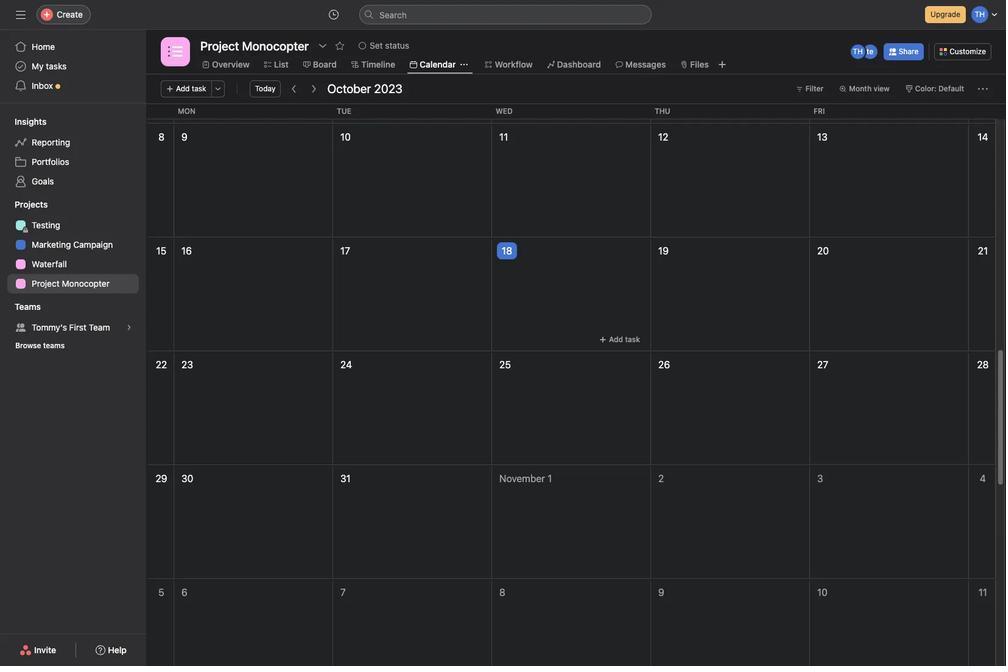 Task type: describe. For each thing, give the bounding box(es) containing it.
color: default
[[916, 84, 964, 93]]

22
[[156, 359, 167, 370]]

waterfall link
[[7, 255, 139, 274]]

goals
[[32, 176, 54, 186]]

21
[[978, 246, 988, 257]]

goals link
[[7, 172, 139, 191]]

overview
[[212, 59, 250, 69]]

1 horizontal spatial 9
[[659, 587, 665, 598]]

month view
[[850, 84, 890, 93]]

add for the bottom add task button
[[609, 335, 623, 344]]

testing link
[[7, 216, 139, 235]]

upgrade
[[931, 10, 961, 19]]

testing
[[32, 220, 60, 230]]

18
[[502, 246, 512, 257]]

projects
[[15, 199, 48, 210]]

reporting link
[[7, 133, 139, 152]]

timeline
[[361, 59, 395, 69]]

november 1
[[500, 473, 552, 484]]

browse teams button
[[10, 338, 70, 355]]

campaign
[[73, 239, 113, 250]]

board link
[[303, 58, 337, 71]]

create
[[57, 9, 83, 19]]

0 horizontal spatial 11
[[500, 132, 508, 143]]

marketing
[[32, 239, 71, 250]]

month view button
[[834, 80, 896, 97]]

upgrade button
[[926, 6, 966, 23]]

share
[[899, 47, 919, 56]]

1 horizontal spatial add task
[[609, 335, 640, 344]]

previous month image
[[290, 84, 299, 94]]

view
[[874, 84, 890, 93]]

23
[[182, 359, 193, 370]]

help button
[[88, 640, 135, 662]]

overview link
[[202, 58, 250, 71]]

7
[[341, 587, 346, 598]]

26
[[659, 359, 670, 370]]

my
[[32, 61, 44, 71]]

1 horizontal spatial 8
[[500, 587, 506, 598]]

marketing campaign
[[32, 239, 113, 250]]

list image
[[168, 44, 183, 59]]

calendar link
[[410, 58, 456, 71]]

more actions image
[[214, 85, 222, 93]]

31
[[341, 473, 351, 484]]

history image
[[329, 10, 339, 19]]

insights element
[[0, 111, 146, 194]]

wed
[[496, 107, 513, 116]]

customize button
[[935, 43, 992, 60]]

27
[[818, 359, 829, 370]]

task for top add task button
[[192, 84, 206, 93]]

projects button
[[0, 199, 48, 211]]

2023
[[374, 82, 403, 96]]

my tasks link
[[7, 57, 139, 76]]

portfolios link
[[7, 152, 139, 172]]

status
[[385, 40, 410, 51]]

2
[[659, 473, 664, 484]]

portfolios
[[32, 157, 69, 167]]

teams
[[43, 341, 65, 350]]

my tasks
[[32, 61, 67, 71]]

team
[[89, 322, 110, 333]]

0 vertical spatial add task button
[[161, 80, 212, 97]]

see details, tommy's first team image
[[126, 324, 133, 331]]

messages
[[626, 59, 666, 69]]

0 horizontal spatial 10
[[341, 132, 351, 143]]

today button
[[250, 80, 281, 97]]

projects element
[[0, 194, 146, 296]]

5
[[159, 587, 164, 598]]

workflow link
[[485, 58, 533, 71]]

fri
[[814, 107, 825, 116]]

6
[[182, 587, 188, 598]]

workflow
[[495, 59, 533, 69]]

color:
[[916, 84, 937, 93]]

tommy's first team
[[32, 322, 110, 333]]

tab actions image
[[461, 61, 468, 68]]

project monocopter
[[32, 278, 110, 289]]

16
[[182, 246, 192, 257]]

0 horizontal spatial 8
[[158, 132, 164, 143]]

show options image
[[318, 41, 328, 51]]

19
[[659, 246, 669, 257]]

october
[[327, 82, 371, 96]]

teams element
[[0, 296, 146, 357]]

waterfall
[[32, 259, 67, 269]]

board
[[313, 59, 337, 69]]

files
[[691, 59, 709, 69]]



Task type: locate. For each thing, give the bounding box(es) containing it.
11
[[500, 132, 508, 143], [979, 587, 988, 598]]

marketing campaign link
[[7, 235, 139, 255]]

0 horizontal spatial task
[[192, 84, 206, 93]]

more actions image
[[978, 84, 988, 94]]

files link
[[681, 58, 709, 71]]

messages link
[[616, 58, 666, 71]]

1 vertical spatial 9
[[659, 587, 665, 598]]

0 vertical spatial 8
[[158, 132, 164, 143]]

tue
[[337, 107, 352, 116]]

1 vertical spatial task
[[625, 335, 640, 344]]

default
[[939, 84, 964, 93]]

29
[[156, 473, 167, 484]]

november
[[500, 473, 545, 484]]

1 horizontal spatial task
[[625, 335, 640, 344]]

inbox link
[[7, 76, 139, 96]]

0 vertical spatial add task
[[176, 84, 206, 93]]

teams button
[[0, 301, 41, 313]]

1 horizontal spatial 10
[[818, 587, 828, 598]]

share button
[[884, 43, 924, 60]]

create button
[[37, 5, 91, 24]]

timeline link
[[352, 58, 395, 71]]

add for top add task button
[[176, 84, 190, 93]]

9
[[182, 132, 188, 143], [659, 587, 665, 598]]

0 vertical spatial add
[[176, 84, 190, 93]]

set
[[370, 40, 383, 51]]

te
[[867, 47, 874, 56]]

home
[[32, 41, 55, 52]]

list
[[274, 59, 289, 69]]

0 horizontal spatial 9
[[182, 132, 188, 143]]

4
[[980, 473, 986, 484]]

1 horizontal spatial add
[[609, 335, 623, 344]]

set status
[[370, 40, 410, 51]]

calendar
[[420, 59, 456, 69]]

3
[[818, 473, 824, 484]]

set status button
[[353, 37, 415, 54]]

30
[[182, 473, 193, 484]]

14
[[978, 132, 989, 143]]

inbox
[[32, 80, 53, 91]]

1 vertical spatial 11
[[979, 587, 988, 598]]

28
[[977, 359, 989, 370]]

task
[[192, 84, 206, 93], [625, 335, 640, 344]]

reporting
[[32, 137, 70, 147]]

1 horizontal spatial 11
[[979, 587, 988, 598]]

25
[[500, 359, 511, 370]]

th
[[853, 47, 863, 56]]

project
[[32, 278, 60, 289]]

october 2023
[[327, 82, 403, 96]]

12
[[659, 132, 669, 143]]

hide sidebar image
[[16, 10, 26, 19]]

1 vertical spatial add task
[[609, 335, 640, 344]]

0 vertical spatial 10
[[341, 132, 351, 143]]

dashboard link
[[547, 58, 601, 71]]

0 horizontal spatial add task
[[176, 84, 206, 93]]

add task button
[[161, 80, 212, 97], [594, 331, 646, 349]]

color: default button
[[900, 80, 970, 97]]

task for the bottom add task button
[[625, 335, 640, 344]]

list link
[[264, 58, 289, 71]]

1 vertical spatial 8
[[500, 587, 506, 598]]

Search tasks, projects, and more text field
[[359, 5, 652, 24]]

0 vertical spatial task
[[192, 84, 206, 93]]

browse teams
[[15, 341, 65, 350]]

monocopter
[[62, 278, 110, 289]]

add tab image
[[718, 60, 727, 69]]

1 vertical spatial 10
[[818, 587, 828, 598]]

teams
[[15, 302, 41, 312]]

20
[[818, 246, 829, 257]]

17
[[341, 246, 350, 257]]

today
[[255, 84, 276, 93]]

24
[[341, 359, 352, 370]]

home link
[[7, 37, 139, 57]]

1 vertical spatial add
[[609, 335, 623, 344]]

next month image
[[309, 84, 319, 94]]

tasks
[[46, 61, 67, 71]]

dashboard
[[557, 59, 601, 69]]

insights button
[[0, 116, 47, 128]]

None text field
[[197, 35, 312, 57]]

browse
[[15, 341, 41, 350]]

1 horizontal spatial add task button
[[594, 331, 646, 349]]

0 horizontal spatial add
[[176, 84, 190, 93]]

mon
[[178, 107, 196, 116]]

filter
[[806, 84, 824, 93]]

insights
[[15, 116, 47, 127]]

invite button
[[12, 640, 64, 662]]

tommy's
[[32, 322, 67, 333]]

1
[[548, 473, 552, 484]]

1 vertical spatial add task button
[[594, 331, 646, 349]]

invite
[[34, 645, 56, 656]]

10
[[341, 132, 351, 143], [818, 587, 828, 598]]

add to starred image
[[335, 41, 345, 51]]

project monocopter link
[[7, 274, 139, 294]]

month
[[850, 84, 872, 93]]

8
[[158, 132, 164, 143], [500, 587, 506, 598]]

add
[[176, 84, 190, 93], [609, 335, 623, 344]]

first
[[69, 322, 86, 333]]

global element
[[0, 30, 146, 103]]

help
[[108, 645, 127, 656]]

0 vertical spatial 11
[[500, 132, 508, 143]]

filter button
[[791, 80, 829, 97]]

0 vertical spatial 9
[[182, 132, 188, 143]]

0 horizontal spatial add task button
[[161, 80, 212, 97]]



Task type: vqa. For each thing, say whether or not it's contained in the screenshot.
AGO
no



